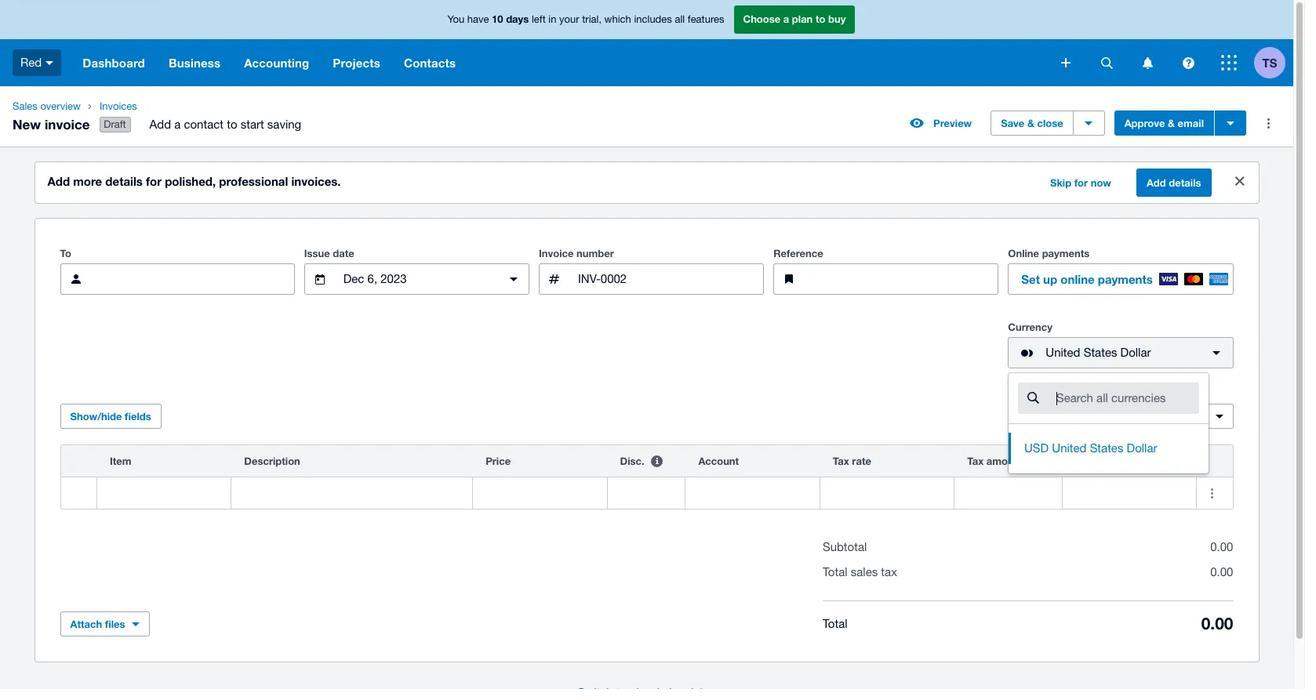 Task type: locate. For each thing, give the bounding box(es) containing it.
close image
[[1225, 166, 1256, 197]]

fields
[[125, 411, 151, 423]]

sales overview link
[[6, 99, 87, 115]]

total down subtotal
[[823, 566, 848, 579]]

add for add a contact to start saving
[[150, 118, 171, 131]]

group inside field
[[1009, 374, 1209, 474]]

set
[[1022, 272, 1041, 287]]

add details
[[1147, 177, 1202, 189]]

tax rate
[[833, 455, 872, 468]]

trial,
[[582, 14, 602, 25]]

payments right online
[[1099, 272, 1154, 287]]

0 vertical spatial states
[[1084, 346, 1118, 360]]

svg image
[[1222, 55, 1238, 71], [1143, 57, 1153, 69], [1183, 57, 1195, 69], [46, 61, 54, 65]]

to
[[816, 13, 826, 25], [227, 118, 237, 131]]

start
[[241, 118, 264, 131]]

svg image right red on the left of page
[[46, 61, 54, 65]]

united states dollar button
[[1009, 338, 1234, 369]]

2 total from the top
[[823, 617, 848, 631]]

& left email
[[1169, 117, 1176, 130]]

payments inside set up online payments popup button
[[1099, 272, 1154, 287]]

buy
[[829, 13, 846, 25]]

states up amount field
[[1091, 442, 1124, 455]]

0 horizontal spatial add
[[47, 174, 70, 188]]

your
[[560, 14, 580, 25]]

1 horizontal spatial a
[[784, 13, 790, 25]]

tax left rate
[[833, 455, 850, 468]]

days
[[506, 13, 529, 25]]

states
[[1084, 346, 1118, 360], [1091, 442, 1124, 455]]

1 horizontal spatial to
[[816, 13, 826, 25]]

svg image
[[1101, 57, 1113, 69], [1062, 58, 1071, 67]]

0 vertical spatial dollar
[[1121, 346, 1152, 360]]

invoices.
[[292, 174, 341, 188]]

1 horizontal spatial &
[[1169, 117, 1176, 130]]

tax exclusive
[[1142, 411, 1203, 422]]

choose
[[744, 13, 781, 25]]

1 vertical spatial united
[[1053, 442, 1087, 455]]

0 vertical spatial total
[[823, 566, 848, 579]]

a left contact
[[174, 118, 181, 131]]

0.00 for total sales tax
[[1211, 566, 1234, 579]]

tax exclusive button
[[1132, 404, 1234, 429]]

2 horizontal spatial add
[[1147, 177, 1167, 189]]

2 horizontal spatial tax
[[1142, 411, 1158, 422]]

disc.
[[620, 455, 645, 468]]

for left now
[[1075, 177, 1089, 189]]

0 horizontal spatial &
[[1028, 117, 1035, 130]]

0 vertical spatial payments
[[1043, 247, 1090, 260]]

to for contact
[[227, 118, 237, 131]]

0 vertical spatial a
[[784, 13, 790, 25]]

1 horizontal spatial none field
[[1008, 373, 1210, 475]]

invoice line item list element
[[60, 445, 1234, 510]]

contact element
[[60, 264, 295, 295]]

sales overview
[[13, 100, 81, 112]]

1 vertical spatial a
[[174, 118, 181, 131]]

attach files
[[70, 619, 125, 631]]

0 horizontal spatial tax
[[833, 455, 850, 468]]

usd
[[1025, 442, 1049, 455]]

red button
[[0, 39, 71, 86]]

10
[[492, 13, 504, 25]]

states inside search all currencies field
[[1091, 442, 1124, 455]]

1 vertical spatial states
[[1091, 442, 1124, 455]]

details
[[105, 174, 143, 188], [1170, 177, 1202, 189]]

1 horizontal spatial add
[[150, 118, 171, 131]]

add details button
[[1137, 169, 1212, 197]]

united
[[1046, 346, 1081, 360], [1053, 442, 1087, 455]]

dollar
[[1121, 346, 1152, 360], [1127, 442, 1158, 455]]

up
[[1044, 272, 1058, 287]]

to left start
[[227, 118, 237, 131]]

save & close button
[[991, 111, 1074, 136]]

1 horizontal spatial details
[[1170, 177, 1202, 189]]

approve
[[1125, 117, 1166, 130]]

none field containing usd
[[1008, 373, 1210, 475]]

1 vertical spatial none field
[[97, 478, 231, 509]]

1 horizontal spatial tax
[[968, 455, 984, 468]]

a
[[784, 13, 790, 25], [174, 118, 181, 131]]

0 horizontal spatial payments
[[1043, 247, 1090, 260]]

tax for tax rate
[[833, 455, 850, 468]]

are
[[1179, 388, 1194, 400]]

0 horizontal spatial to
[[227, 118, 237, 131]]

files
[[105, 619, 125, 631]]

1 vertical spatial to
[[227, 118, 237, 131]]

None field
[[1008, 373, 1210, 475], [97, 478, 231, 509]]

states up search all currencies text field
[[1084, 346, 1118, 360]]

skip for now
[[1051, 177, 1112, 189]]

united down currency
[[1046, 346, 1081, 360]]

business
[[169, 56, 221, 70]]

account
[[699, 455, 739, 468]]

to inside banner
[[816, 13, 826, 25]]

projects
[[333, 56, 381, 70]]

& right 'save' in the top right of the page
[[1028, 117, 1035, 130]]

banner
[[0, 0, 1294, 86]]

1 vertical spatial total
[[823, 617, 848, 631]]

1 horizontal spatial for
[[1075, 177, 1089, 189]]

total for total sales tax
[[823, 566, 848, 579]]

united right usd
[[1053, 442, 1087, 455]]

preview button
[[901, 111, 982, 136]]

skip
[[1051, 177, 1072, 189]]

to left buy
[[816, 13, 826, 25]]

add left contact
[[150, 118, 171, 131]]

issue
[[304, 247, 330, 260]]

details right more
[[105, 174, 143, 188]]

0 vertical spatial none field
[[1008, 373, 1210, 475]]

payments
[[1043, 247, 1090, 260], [1099, 272, 1154, 287]]

1 total from the top
[[823, 566, 848, 579]]

Invoice number text field
[[577, 265, 764, 294]]

a left plan
[[784, 13, 790, 25]]

1 & from the left
[[1028, 117, 1035, 130]]

2 & from the left
[[1169, 117, 1176, 130]]

tax inside popup button
[[1142, 411, 1158, 422]]

0 horizontal spatial a
[[174, 118, 181, 131]]

0 horizontal spatial none field
[[97, 478, 231, 509]]

tax
[[882, 566, 898, 579]]

1 vertical spatial payments
[[1099, 272, 1154, 287]]

Description text field
[[232, 479, 473, 509]]

1 horizontal spatial payments
[[1099, 272, 1154, 287]]

0 vertical spatial to
[[816, 13, 826, 25]]

Search all currencies text field
[[1056, 384, 1200, 414]]

add for add details
[[1147, 177, 1167, 189]]

ts
[[1263, 55, 1278, 69]]

group
[[1009, 374, 1209, 474]]

add left more
[[47, 174, 70, 188]]

dollar up amounts
[[1121, 346, 1152, 360]]

set up online payments button
[[1009, 264, 1234, 295]]

total down total sales tax
[[823, 617, 848, 631]]

add for add more details for polished, professional invoices.
[[47, 174, 70, 188]]

add
[[150, 118, 171, 131], [47, 174, 70, 188], [1147, 177, 1167, 189]]

new
[[13, 116, 41, 132]]

states inside popup button
[[1084, 346, 1118, 360]]

attach
[[70, 619, 102, 631]]

0 vertical spatial 0.00
[[1211, 541, 1234, 554]]

add a contact to start saving
[[150, 118, 301, 131]]

sales
[[13, 100, 37, 112]]

group containing usd
[[1009, 374, 1209, 474]]

tax down amounts
[[1142, 411, 1158, 422]]

dollar down tax exclusive
[[1127, 442, 1158, 455]]

total
[[823, 566, 848, 579], [823, 617, 848, 631]]

&
[[1028, 117, 1035, 130], [1169, 117, 1176, 130]]

left
[[532, 14, 546, 25]]

details inside button
[[1170, 177, 1202, 189]]

number
[[577, 247, 614, 260]]

banner containing ts
[[0, 0, 1294, 86]]

online
[[1009, 247, 1040, 260]]

payments up online
[[1043, 247, 1090, 260]]

tax
[[1142, 411, 1158, 422], [833, 455, 850, 468], [968, 455, 984, 468]]

save & close
[[1002, 117, 1064, 130]]

add right now
[[1147, 177, 1167, 189]]

set up online payments
[[1022, 272, 1154, 287]]

sales
[[851, 566, 878, 579]]

0 vertical spatial united
[[1046, 346, 1081, 360]]

1 vertical spatial 0.00
[[1211, 566, 1234, 579]]

more line item options image
[[1198, 478, 1229, 509]]

1 vertical spatial dollar
[[1127, 442, 1158, 455]]

tax left amount at the bottom right of page
[[968, 455, 984, 468]]

details left the close image
[[1170, 177, 1202, 189]]

for
[[146, 174, 162, 188], [1075, 177, 1089, 189]]

for left polished,
[[146, 174, 162, 188]]

svg image inside red 'popup button'
[[46, 61, 54, 65]]

add inside button
[[1147, 177, 1167, 189]]



Task type: describe. For each thing, give the bounding box(es) containing it.
Inventory item text field
[[97, 479, 231, 509]]

none field search all currencies
[[1008, 373, 1210, 475]]

item
[[110, 455, 132, 468]]

Issue date text field
[[342, 265, 492, 294]]

svg image up approve at top right
[[1143, 57, 1153, 69]]

plan
[[793, 13, 813, 25]]

preview
[[934, 117, 973, 130]]

a for plan
[[784, 13, 790, 25]]

contacts
[[404, 56, 456, 70]]

united inside field
[[1053, 442, 1087, 455]]

show/hide fields
[[70, 411, 151, 423]]

Reference text field
[[812, 265, 999, 294]]

currency
[[1009, 321, 1053, 334]]

tax amount
[[968, 455, 1024, 468]]

united states dollar
[[1046, 346, 1152, 360]]

saving
[[267, 118, 301, 131]]

amounts
[[1132, 388, 1176, 400]]

accounting
[[244, 56, 309, 70]]

to
[[60, 247, 71, 260]]

svg image up email
[[1183, 57, 1195, 69]]

Price field
[[473, 479, 607, 509]]

tax for tax exclusive
[[1142, 411, 1158, 422]]

amount
[[1076, 455, 1114, 468]]

invoice
[[539, 247, 574, 260]]

show/hide
[[70, 411, 122, 423]]

contact
[[184, 118, 224, 131]]

attach files button
[[60, 612, 150, 637]]

amount
[[987, 455, 1024, 468]]

subtotal
[[823, 541, 867, 554]]

red
[[20, 56, 42, 69]]

approve & email
[[1125, 117, 1205, 130]]

projects button
[[321, 39, 392, 86]]

professional
[[219, 174, 288, 188]]

new invoice
[[13, 116, 90, 132]]

0 horizontal spatial details
[[105, 174, 143, 188]]

To text field
[[98, 265, 294, 294]]

approve & email button
[[1115, 111, 1215, 136]]

accounting button
[[232, 39, 321, 86]]

tax for tax amount
[[968, 455, 984, 468]]

features
[[688, 14, 725, 25]]

0 horizontal spatial svg image
[[1062, 58, 1071, 67]]

more date options image
[[498, 264, 530, 295]]

description
[[244, 455, 300, 468]]

svg image left the ts
[[1222, 55, 1238, 71]]

dashboard link
[[71, 39, 157, 86]]

& for close
[[1028, 117, 1035, 130]]

now
[[1091, 177, 1112, 189]]

business button
[[157, 39, 232, 86]]

save
[[1002, 117, 1025, 130]]

choose a plan to buy
[[744, 13, 846, 25]]

total for total
[[823, 617, 848, 631]]

amounts are
[[1132, 388, 1194, 400]]

more line item options element
[[1198, 446, 1233, 477]]

usd united states dollar
[[1025, 442, 1158, 455]]

date
[[333, 247, 355, 260]]

add more details for polished, professional invoices.
[[47, 174, 341, 188]]

more invoice options image
[[1253, 108, 1285, 139]]

0 horizontal spatial for
[[146, 174, 162, 188]]

add more details for polished, professional invoices. status
[[35, 163, 1259, 203]]

invoices
[[100, 100, 137, 112]]

2 vertical spatial 0.00
[[1202, 615, 1234, 634]]

issue date
[[304, 247, 355, 260]]

total sales tax
[[823, 566, 898, 579]]

email
[[1178, 117, 1205, 130]]

all
[[675, 14, 685, 25]]

show/hide fields button
[[60, 404, 161, 429]]

dashboard
[[83, 56, 145, 70]]

price
[[486, 455, 511, 468]]

1 horizontal spatial svg image
[[1101, 57, 1113, 69]]

a for contact
[[174, 118, 181, 131]]

dollar inside field
[[1127, 442, 1158, 455]]

draft
[[104, 119, 126, 130]]

contacts button
[[392, 39, 468, 86]]

more
[[73, 174, 102, 188]]

online payments
[[1009, 247, 1090, 260]]

Amount field
[[1063, 479, 1197, 509]]

for inside button
[[1075, 177, 1089, 189]]

dollar inside popup button
[[1121, 346, 1152, 360]]

0.00 for subtotal
[[1211, 541, 1234, 554]]

ts button
[[1255, 39, 1294, 86]]

invoice number element
[[539, 264, 764, 295]]

polished,
[[165, 174, 216, 188]]

invoices link
[[93, 99, 314, 115]]

you have 10 days left in your trial, which includes all features
[[448, 13, 725, 25]]

reference
[[774, 247, 824, 260]]

you
[[448, 14, 465, 25]]

close
[[1038, 117, 1064, 130]]

united inside popup button
[[1046, 346, 1081, 360]]

none field the inventory item
[[97, 478, 231, 509]]

& for email
[[1169, 117, 1176, 130]]

invoice
[[45, 116, 90, 132]]

have
[[468, 14, 489, 25]]

which
[[605, 14, 632, 25]]

exclusive
[[1161, 411, 1203, 422]]

online
[[1061, 272, 1095, 287]]

more information on discount image
[[642, 446, 673, 477]]

in
[[549, 14, 557, 25]]

rate
[[853, 455, 872, 468]]

to for plan
[[816, 13, 826, 25]]



Task type: vqa. For each thing, say whether or not it's contained in the screenshot.
Invoices link at the top left of page
yes



